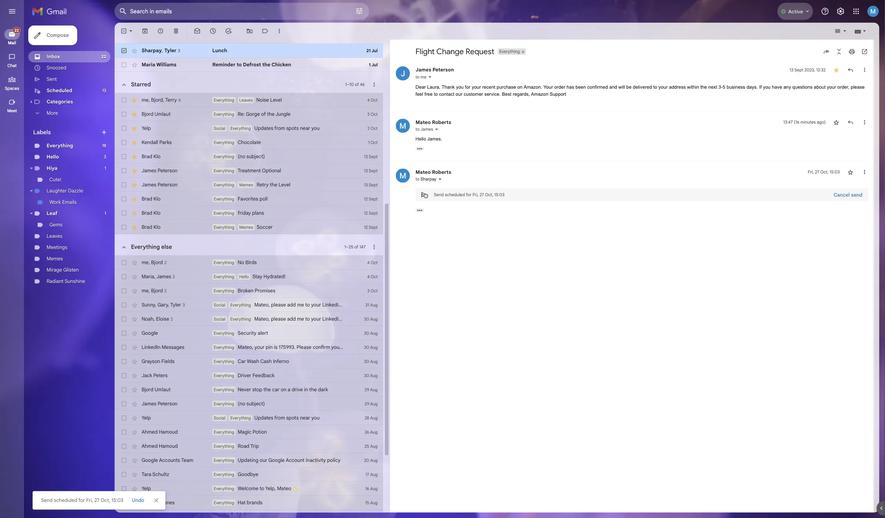 Task type: describe. For each thing, give the bounding box(es) containing it.
peterson for (no subject)
[[175, 446, 197, 453]]

everything inside everything favorites poll
[[237, 218, 260, 224]]

sharpay inside mateo roberts list
[[467, 196, 485, 202]]

emails
[[69, 221, 85, 228]]

2 vertical spatial mateo,
[[264, 383, 281, 390]]

address inside dear laura, thank you for your recent purchase on amazon. your order has been confirmed and will be delivered to your address within the next 3-5 business days. if you have any qu
[[744, 94, 762, 100]]

alert
[[286, 367, 298, 374]]

friday
[[264, 234, 279, 240]]

favorites
[[264, 218, 287, 225]]

else
[[179, 271, 191, 279]]

maria , james
[[157, 304, 190, 311]]

the right retry
[[300, 202, 308, 209]]

gems
[[55, 247, 69, 253]]

days.
[[830, 94, 842, 100]]

3 inside starred tab panel
[[408, 124, 411, 130]]

everything (no subject) for brad klo
[[237, 171, 294, 177]]

dazzle
[[76, 209, 92, 216]]

williams
[[174, 69, 196, 75]]

messages
[[180, 383, 205, 390]]

bjord down me , bjord , terry 4
[[157, 124, 170, 130]]

any
[[871, 94, 879, 100]]

20 aug
[[404, 509, 420, 515]]

13:47 (1 cell
[[871, 132, 885, 140]]

everything never stop the car on a drive in the dark
[[237, 430, 364, 437]]

to me
[[462, 83, 474, 89]]

oct for noise level
[[412, 108, 420, 114]]

row containing linkedin messages
[[127, 379, 426, 394]]

meetings
[[52, 272, 75, 279]]

mail navigation
[[0, 25, 28, 519]]

hamoud for road trip
[[176, 493, 197, 500]]

the right defrost
[[291, 69, 300, 75]]

the left jungle
[[297, 124, 305, 130]]

aug
[[411, 509, 420, 515]]

everything inside everything updating our google account inactivity policy
[[237, 509, 260, 515]]

james peterson for (no subject)
[[157, 446, 197, 453]]

birds
[[273, 289, 285, 295]]

umlaut for re: gorge of the jungle
[[172, 124, 189, 130]]

updates inside starred tab panel
[[283, 139, 304, 146]]

9 row from the top
[[127, 182, 426, 198]]

cash
[[289, 399, 302, 405]]

12 row from the top
[[127, 229, 426, 245]]

bjord for me , bjord 2
[[168, 320, 181, 327]]

26 row from the top
[[127, 473, 426, 489]]

plans
[[280, 234, 293, 240]]

please for ,
[[301, 336, 318, 343]]

20
[[404, 509, 410, 515]]

13:47
[[871, 133, 881, 139]]

sharpay , tyler 3
[[157, 53, 200, 59]]

parks
[[177, 155, 191, 162]]

3 down the 18
[[115, 172, 118, 178]]

(no for james peterson
[[264, 446, 272, 453]]

dark
[[353, 430, 364, 437]]

brad for favorites
[[157, 218, 169, 225]]

glisten
[[70, 297, 88, 304]]

subject) for james peterson
[[274, 446, 294, 453]]

, for maria , james
[[171, 304, 173, 311]]

everything (no subject) for james peterson
[[237, 446, 294, 453]]

4 brad from the top
[[157, 249, 169, 256]]

everything inside everything driver feedback
[[237, 415, 260, 421]]

row containing noah
[[127, 347, 426, 363]]

recent
[[536, 94, 551, 100]]

22 inside 22 link
[[16, 31, 21, 36]]

me inside starred tab panel
[[157, 108, 165, 115]]

our
[[288, 509, 297, 515]]

everything mateo, your pin is 175993. please confirm your email address
[[237, 383, 415, 390]]

mirage glisten
[[52, 297, 88, 304]]

flight change request main content
[[127, 0, 885, 519]]

dear laura, thank you for your recent purchase on amazon. your order has been confirmed and will be delivered to your address within the next 3-5 business days. if you have any qu
[[462, 94, 885, 107]]

bjord for me , bjord
[[168, 289, 181, 295]]

james for treatment optional
[[157, 186, 174, 193]]

, left 'terry'
[[181, 108, 182, 115]]

everything inside the everything security alert
[[237, 368, 260, 374]]

meet
[[8, 120, 19, 126]]

linkedin for 2
[[358, 351, 379, 358]]

noah , eloise 2
[[157, 351, 192, 358]]

– for 25
[[384, 272, 387, 278]]

next
[[787, 94, 797, 100]]

everything inside everything broken promises
[[237, 320, 260, 326]]

6 row from the top
[[127, 135, 426, 151]]

1 horizontal spatial 22
[[113, 60, 118, 66]]

, for sunny , gary , tyler 3
[[172, 336, 174, 342]]

4 social from the top
[[237, 462, 250, 468]]

sept for subject)
[[410, 171, 420, 177]]

more image
[[307, 31, 314, 39]]

has
[[630, 94, 638, 100]]

to inside dear laura, thank you for your recent purchase on amazon. your order has been confirmed and will be delivered to your address within the next 3-5 business days. if you have any qu
[[726, 94, 731, 100]]

bjord for me , bjord , terry 4
[[168, 108, 181, 115]]

noise level
[[285, 108, 313, 115]]

4 brad klo from the top
[[157, 249, 178, 256]]

show details image for to me
[[476, 83, 480, 88]]

everything inside button
[[145, 271, 177, 279]]

row containing google
[[127, 363, 426, 379]]

advanced search options image
[[391, 4, 407, 20]]

radiant sunshine link
[[52, 310, 95, 316]]

1 oct
[[409, 155, 420, 161]]

1 inside the everything else tab panel
[[383, 272, 384, 278]]

radiant
[[52, 310, 71, 316]]

from inside starred tab panel
[[305, 139, 317, 146]]

leaf
[[52, 234, 64, 241]]

snooze image
[[233, 31, 240, 39]]

2 inside starred tab panel
[[408, 140, 411, 146]]

21 jul
[[407, 53, 420, 59]]

13 for (no subject)
[[404, 171, 409, 177]]

labels heading
[[37, 143, 112, 151]]

scheduled
[[52, 97, 80, 104]]

bjord umlaut for re:
[[157, 124, 189, 130]]

10
[[388, 91, 393, 97]]

row containing jack peters
[[127, 410, 426, 426]]

starred tab panel
[[127, 80, 426, 261]]

14 row from the top
[[127, 284, 426, 300]]

compose
[[52, 36, 76, 43]]

car
[[264, 399, 273, 405]]

starred
[[145, 90, 167, 98]]

jul for reminder to defrost the chicken
[[413, 69, 420, 75]]

everything else tab panel
[[127, 261, 426, 519]]

row containing grayson fields
[[127, 394, 426, 410]]

everything else button
[[130, 267, 194, 283]]

gems link
[[55, 247, 69, 253]]

brad for friday
[[157, 234, 169, 240]]

4 oct
[[408, 108, 420, 114]]

24 row from the top
[[127, 441, 426, 457]]

mirage
[[52, 297, 69, 304]]

2 social from the top
[[237, 336, 250, 342]]

mirage glisten link
[[52, 297, 88, 304]]

8 row from the top
[[127, 166, 426, 182]]

everything no birds
[[237, 289, 285, 295]]

3 13 sept from the top
[[404, 203, 420, 208]]

23 row from the top
[[127, 426, 426, 441]]

13 s cell
[[878, 74, 885, 82]]

2 oct
[[408, 140, 420, 146]]

on inside dear laura, thank you for your recent purchase on amazon. your order has been confirmed and will be delivered to your address within the next 3-5 business days. if you have any qu
[[575, 94, 581, 100]]

jack
[[157, 414, 169, 421]]

email
[[381, 383, 394, 390]]

mateo, for 2
[[283, 351, 300, 358]]

me inside mateo roberts list
[[467, 83, 474, 89]]

categories link
[[52, 110, 81, 117]]

yelp for 23th row from the bottom
[[157, 139, 167, 146]]

of for 46
[[394, 91, 399, 97]]

hiya
[[52, 184, 64, 191]]

delete image
[[192, 31, 200, 39]]

, for me , bjord 2
[[165, 320, 166, 327]]

leaf link
[[52, 234, 64, 241]]

inferno
[[303, 399, 321, 405]]

klo for favorites
[[170, 218, 178, 225]]

0 horizontal spatial hello
[[52, 171, 66, 178]]

reminder
[[236, 69, 261, 75]]

defrost
[[270, 69, 290, 75]]

4 klo from the top
[[170, 249, 178, 256]]

4 row from the top
[[127, 103, 426, 119]]

of for the
[[290, 124, 295, 130]]

chicken
[[302, 69, 323, 75]]

21
[[407, 53, 412, 59]]

mateo, please add me to your linkedin network for 2
[[283, 351, 401, 358]]

everything inside everything car wash cash inferno
[[237, 399, 260, 405]]

everything chocolate
[[237, 155, 290, 162]]

memes for soccer
[[266, 250, 281, 256]]

everything car wash cash inferno
[[237, 399, 321, 405]]

, up the eloise
[[187, 336, 188, 342]]

3 inside "sharpay , tyler 3"
[[197, 53, 200, 59]]

– for 10
[[385, 91, 388, 97]]

oct for re: gorge of the jungle
[[412, 124, 420, 130]]

never
[[264, 430, 279, 437]]

, for noah , eloise 2
[[170, 351, 172, 358]]

inbox section options image
[[412, 90, 420, 98]]

spots inside the everything else tab panel
[[318, 462, 332, 468]]

22 link
[[5, 30, 23, 44]]

updates from spots near you inside the everything else tab panel
[[283, 462, 355, 468]]

2 vertical spatial memes
[[52, 284, 70, 291]]

peters
[[170, 414, 186, 421]]

labels
[[37, 143, 56, 151]]

james for retry the level
[[157, 202, 174, 209]]

confirmed
[[653, 94, 676, 100]]

row containing google accounts team
[[127, 504, 426, 519]]

13 sept for subject)
[[404, 171, 420, 177]]

the left car
[[293, 430, 301, 437]]

1 vertical spatial level
[[309, 202, 323, 209]]

compose button
[[31, 28, 86, 50]]

from inside the everything else tab panel
[[305, 462, 317, 468]]

tyler inside the everything else tab panel
[[189, 336, 201, 342]]

request
[[518, 52, 550, 63]]

you inside starred tab panel
[[346, 139, 355, 146]]

updates inside the everything else tab panel
[[283, 462, 304, 468]]

the inside dear laura, thank you for your recent purchase on amazon. your order has been confirmed and will be delivered to your address within the next 3-5 business days. if you have any qu
[[779, 94, 786, 100]]

13 inside cell
[[878, 75, 882, 81]]

1 row from the top
[[127, 33, 426, 48]]

yelp for 4th row from the bottom of the flight change request main content
[[157, 462, 167, 468]]

oct for chocolate
[[412, 155, 420, 161]]

hiya link
[[52, 184, 64, 191]]

2 vertical spatial linkedin
[[157, 383, 178, 390]]

umlaut for never stop the car on a drive in the dark
[[172, 430, 189, 437]]

archive image
[[157, 31, 165, 39]]



Task type: vqa. For each thing, say whether or not it's contained in the screenshot.
Google for Google Accounts Team
yes



Task type: locate. For each thing, give the bounding box(es) containing it.
1 horizontal spatial leaves
[[266, 108, 281, 114]]

1 jul
[[410, 69, 420, 75]]

2 yelp from the top
[[157, 462, 167, 468]]

0 vertical spatial 2
[[408, 140, 411, 146]]

1 vertical spatial –
[[384, 272, 387, 278]]

promises
[[283, 320, 306, 327]]

will
[[687, 94, 695, 100]]

peterson for treatment optional
[[175, 186, 197, 193]]

bjord umlaut inside the everything else tab panel
[[157, 430, 189, 437]]

updating
[[264, 509, 287, 515]]

(no down everything chocolate at the top left of page
[[264, 171, 272, 177]]

46
[[400, 91, 405, 97]]

please for 2
[[301, 351, 318, 358]]

1 vertical spatial 22
[[113, 60, 118, 66]]

umlaut inside the everything else tab panel
[[172, 430, 189, 437]]

hamoud for magic potion
[[176, 477, 197, 484]]

james for (no subject)
[[157, 446, 174, 453]]

james peterson for treatment optional
[[157, 186, 197, 193]]

laura,
[[475, 94, 490, 100]]

1 add from the top
[[319, 336, 329, 343]]

4 up 3 oct
[[408, 108, 411, 114]]

sharpay down mateo roberts
[[467, 196, 485, 202]]

bjord down jack
[[157, 430, 170, 437]]

22 row from the top
[[127, 410, 426, 426]]

on left amazon.
[[575, 94, 581, 100]]

memes for retry the level
[[266, 203, 281, 208]]

1 brad klo from the top
[[157, 171, 178, 177]]

klo for friday
[[170, 234, 178, 240]]

1 hamoud from the top
[[176, 477, 197, 484]]

near inside starred tab panel
[[333, 139, 345, 146]]

everything favorites poll
[[237, 218, 297, 225]]

grayson fields
[[157, 399, 194, 405]]

1 from from the top
[[305, 139, 317, 146]]

175993.
[[310, 383, 328, 390]]

0 vertical spatial tyler
[[182, 53, 196, 59]]

a
[[320, 430, 323, 437]]

hello up hiya
[[52, 171, 66, 178]]

1 vertical spatial subject)
[[274, 446, 294, 453]]

mateo, for ,
[[283, 336, 300, 343]]

2 add from the top
[[319, 351, 329, 358]]

1 vertical spatial updates from spots near you
[[283, 462, 355, 468]]

, for me , bjord , terry 4
[[165, 108, 166, 115]]

maria for maria williams
[[157, 69, 172, 75]]

0 vertical spatial mateo, please add me to your linkedin network
[[283, 336, 401, 343]]

, up sunny
[[165, 320, 166, 327]]

ahmed hamoud for magic
[[157, 477, 197, 484]]

1 subject) from the top
[[274, 171, 294, 177]]

optional
[[291, 186, 312, 193]]

2 inside me , bjord 2
[[182, 321, 185, 326]]

0 vertical spatial sharpay
[[157, 53, 180, 59]]

peterson for retry the level
[[175, 202, 197, 209]]

klo for (no
[[170, 171, 178, 177]]

1 maria from the top
[[157, 69, 172, 75]]

from down car
[[305, 462, 317, 468]]

row containing maria williams
[[127, 64, 426, 80]]

inbox link
[[52, 60, 67, 66]]

3 social from the top
[[237, 352, 250, 358]]

(no down never
[[264, 446, 272, 453]]

you inside the everything else tab panel
[[346, 462, 355, 468]]

2 updates from the top
[[283, 462, 304, 468]]

updates from spots near you down a
[[283, 462, 355, 468]]

dear
[[462, 94, 473, 100]]

0 vertical spatial from
[[305, 139, 317, 146]]

1 vertical spatial spots
[[318, 462, 332, 468]]

1 vertical spatial everything (no subject)
[[237, 446, 294, 453]]

, left the gary
[[172, 336, 174, 342]]

mateo, up alert
[[283, 351, 300, 358]]

mateo roberts list
[[434, 66, 885, 249]]

1 vertical spatial sept
[[410, 187, 420, 193]]

1 13 sept from the top
[[404, 171, 420, 177]]

been
[[640, 94, 651, 100]]

stay
[[280, 304, 291, 311]]

updates up potion
[[283, 462, 304, 468]]

1 horizontal spatial 4
[[408, 108, 411, 114]]

1 horizontal spatial hello
[[266, 305, 276, 311]]

1 horizontal spatial on
[[575, 94, 581, 100]]

1 horizontal spatial address
[[744, 94, 762, 100]]

11 row from the top
[[127, 214, 426, 229]]

1 everything (no subject) from the top
[[237, 171, 294, 177]]

laughter dazzle
[[52, 209, 92, 216]]

0 vertical spatial on
[[575, 94, 581, 100]]

of right 25
[[394, 272, 398, 278]]

10 row from the top
[[127, 198, 426, 214]]

2 subject) from the top
[[274, 446, 294, 453]]

0 vertical spatial peterson
[[175, 186, 197, 193]]

4 right 'terry'
[[198, 108, 201, 114]]

google left accounts
[[157, 509, 175, 515]]

1 social from the top
[[237, 140, 250, 146]]

0 vertical spatial 22
[[16, 31, 21, 36]]

0 horizontal spatial 2
[[182, 321, 185, 326]]

alert
[[13, 18, 885, 25]]

cute! link
[[55, 196, 68, 203]]

1 vertical spatial umlaut
[[172, 430, 189, 437]]

hello inside the everything else tab panel
[[266, 305, 276, 311]]

0 vertical spatial address
[[744, 94, 762, 100]]

show details image right to me at right top
[[476, 83, 480, 88]]

klo
[[170, 171, 178, 177], [170, 218, 178, 225], [170, 234, 178, 240], [170, 249, 178, 256]]

2 inside noah , eloise 2
[[190, 352, 192, 358]]

0 vertical spatial yelp
[[157, 139, 167, 146]]

None checkbox
[[134, 31, 141, 39], [134, 37, 141, 45], [134, 52, 141, 60], [134, 68, 141, 76], [134, 107, 141, 115], [134, 123, 141, 131], [134, 430, 141, 438], [134, 445, 141, 453], [134, 477, 141, 485], [134, 31, 141, 39], [134, 37, 141, 45], [134, 52, 141, 60], [134, 68, 141, 76], [134, 107, 141, 115], [134, 123, 141, 131], [134, 430, 141, 438], [134, 445, 141, 453], [134, 477, 141, 485]]

2 vertical spatial sept
[[410, 203, 420, 208]]

work emails
[[55, 221, 85, 228]]

the right in
[[344, 430, 352, 437]]

social up 'everything magic potion'
[[237, 462, 250, 468]]

1 vertical spatial network
[[381, 351, 401, 358]]

bjord left 'terry'
[[168, 108, 181, 115]]

hamoud
[[176, 477, 197, 484], [176, 493, 197, 500]]

maria down me , bjord
[[157, 304, 171, 311]]

1 vertical spatial near
[[333, 462, 345, 468]]

brad klo for favorites
[[157, 218, 178, 225]]

1 oct from the top
[[412, 108, 420, 114]]

2 4 from the left
[[198, 108, 201, 114]]

ahmed for magic
[[157, 477, 175, 484]]

to
[[263, 69, 268, 75], [462, 83, 466, 89], [726, 94, 731, 100], [462, 196, 466, 202], [339, 336, 344, 343], [339, 351, 344, 358]]

umlaut down me , bjord , terry 4
[[172, 124, 189, 130]]

2 from from the top
[[305, 462, 317, 468]]

1 vertical spatial (no
[[264, 446, 272, 453]]

0 horizontal spatial on
[[312, 430, 318, 437]]

maria inside the everything else tab panel
[[157, 304, 171, 311]]

bjord up maria , james
[[168, 289, 181, 295]]

bjord umlaut for never
[[157, 430, 189, 437]]

spots down a
[[318, 462, 332, 468]]

1 vertical spatial bjord umlaut
[[157, 430, 189, 437]]

2 hamoud from the top
[[176, 493, 197, 500]]

everything (no subject) down everything chocolate at the top left of page
[[237, 171, 294, 177]]

everything road trip
[[237, 493, 288, 500]]

show details image
[[476, 83, 480, 88], [487, 197, 491, 202]]

jungle
[[306, 124, 323, 130]]

everything inside everything friday plans
[[237, 234, 260, 240]]

2 13 sept from the top
[[404, 187, 420, 193]]

mail heading
[[0, 45, 27, 51]]

leaves down the gems
[[52, 259, 69, 266]]

everything magic potion
[[237, 477, 296, 484]]

None checkbox
[[134, 139, 141, 147], [134, 155, 141, 162], [134, 170, 141, 178], [134, 414, 141, 422], [134, 461, 141, 469], [134, 493, 141, 500], [134, 508, 141, 516], [134, 139, 141, 147], [134, 155, 141, 162], [134, 170, 141, 178], [134, 414, 141, 422], [134, 461, 141, 469], [134, 493, 141, 500], [134, 508, 141, 516]]

show details image for to sharpay
[[487, 197, 491, 202]]

, left the eloise
[[170, 351, 172, 358]]

mon, 24 jul 2023, 13:00 element
[[406, 37, 420, 45]]

more
[[52, 123, 65, 129]]

delivered
[[703, 94, 725, 100]]

google for google
[[157, 367, 175, 374]]

2 umlaut from the top
[[172, 430, 189, 437]]

near inside the everything else tab panel
[[333, 462, 345, 468]]

work
[[55, 221, 68, 228]]

social down everything broken promises
[[237, 336, 250, 342]]

0 vertical spatial updates from spots near you
[[283, 139, 355, 146]]

2 ahmed hamoud from the top
[[157, 493, 197, 500]]

everything inside 'everything magic potion'
[[237, 478, 260, 484]]

on left a
[[312, 430, 318, 437]]

1 peterson from the top
[[175, 186, 197, 193]]

, down starred
[[165, 108, 166, 115]]

starred button
[[130, 86, 171, 102]]

2 down 3 oct
[[408, 140, 411, 146]]

show details image down "roberts"
[[487, 197, 491, 202]]

memes up mirage
[[52, 284, 70, 291]]

1 horizontal spatial 2
[[190, 352, 192, 358]]

subject) down stop
[[274, 446, 294, 453]]

mateo, down security
[[264, 383, 281, 390]]

gmail image
[[35, 5, 78, 20]]

0 vertical spatial updates
[[283, 139, 304, 146]]

2 vertical spatial 2
[[190, 352, 192, 358]]

kendall parks
[[157, 155, 191, 162]]

, up maria williams
[[180, 53, 181, 59]]

2 for mateo, please add me to your linkedin network
[[190, 352, 192, 358]]

1 updates from spots near you from the top
[[283, 139, 355, 146]]

re:
[[264, 124, 272, 130]]

1 vertical spatial ahmed hamoud
[[157, 493, 197, 500]]

categories
[[52, 110, 81, 117]]

google right our
[[298, 509, 316, 515]]

3 james peterson from the top
[[157, 446, 197, 453]]

1 vertical spatial updates
[[283, 462, 304, 468]]

brad for (no
[[157, 171, 169, 177]]

1 vertical spatial of
[[290, 124, 295, 130]]

social up the everything security alert
[[237, 352, 250, 358]]

jul right "21"
[[413, 53, 420, 59]]

0 vertical spatial bjord umlaut
[[157, 124, 189, 130]]

lunch link
[[236, 52, 383, 60]]

0 vertical spatial –
[[385, 91, 388, 97]]

jul down "21 jul"
[[413, 69, 420, 75]]

1 vertical spatial hello
[[266, 305, 276, 311]]

1 vertical spatial mateo, please add me to your linkedin network
[[283, 351, 401, 358]]

ahmed hamoud for road
[[157, 493, 197, 500]]

umlaut down peters
[[172, 430, 189, 437]]

noah
[[157, 351, 170, 358]]

13:47 (1
[[871, 133, 885, 139]]

2 brad from the top
[[157, 218, 169, 225]]

subject) inside the everything else tab panel
[[274, 446, 294, 453]]

1 vertical spatial leaves
[[52, 259, 69, 266]]

1 vertical spatial jul
[[413, 69, 420, 75]]

umlaut
[[172, 124, 189, 130], [172, 430, 189, 437]]

2 oct from the top
[[412, 124, 420, 130]]

2 please from the top
[[301, 351, 318, 358]]

2 klo from the top
[[170, 218, 178, 225]]

0 vertical spatial linkedin
[[358, 336, 379, 343]]

memes down the friday
[[266, 250, 281, 256]]

2 row from the top
[[127, 48, 426, 64]]

policy
[[363, 509, 378, 515]]

subject) down the chocolate
[[274, 171, 294, 177]]

2 for broken promises
[[182, 321, 185, 326]]

sept
[[410, 171, 420, 177], [410, 187, 420, 193], [410, 203, 420, 208]]

1 vertical spatial add
[[319, 351, 329, 358]]

add for ,
[[319, 336, 329, 343]]

1 james peterson from the top
[[157, 186, 197, 193]]

17 row from the top
[[127, 331, 426, 347]]

row
[[127, 33, 426, 48], [127, 48, 426, 64], [127, 64, 426, 80], [127, 103, 426, 119], [127, 119, 426, 135], [127, 135, 426, 151], [127, 151, 426, 166], [127, 166, 426, 182], [127, 182, 426, 198], [127, 198, 426, 214], [127, 214, 426, 229], [127, 229, 426, 245], [127, 245, 426, 261], [127, 284, 426, 300], [127, 300, 426, 316], [127, 316, 426, 331], [127, 331, 426, 347], [127, 347, 426, 363], [127, 363, 426, 379], [127, 379, 426, 394], [127, 394, 426, 410], [127, 410, 426, 426], [127, 426, 426, 441], [127, 441, 426, 457], [127, 457, 426, 473], [127, 473, 426, 489], [127, 489, 426, 504], [127, 504, 426, 519]]

you
[[507, 94, 515, 100], [848, 94, 857, 100], [346, 139, 355, 146], [346, 462, 355, 468]]

1 vertical spatial memes
[[266, 250, 281, 256]]

1 sept from the top
[[410, 171, 420, 177]]

0 vertical spatial leaves
[[266, 108, 281, 114]]

eloise
[[173, 351, 188, 358]]

–
[[385, 91, 388, 97], [384, 272, 387, 278]]

1 ahmed hamoud from the top
[[157, 477, 197, 484]]

reminder to defrost the chicken link
[[236, 68, 383, 76]]

tyler right the gary
[[189, 336, 201, 342]]

1 4 from the left
[[408, 108, 411, 114]]

from down jungle
[[305, 139, 317, 146]]

network for 2
[[381, 351, 401, 358]]

1 vertical spatial from
[[305, 462, 317, 468]]

0 vertical spatial james peterson
[[157, 186, 197, 193]]

1 vertical spatial mateo,
[[283, 351, 300, 358]]

13 for treatment optional
[[404, 187, 409, 193]]

everything re: gorge of the jungle
[[237, 124, 323, 130]]

retry
[[285, 202, 298, 209]]

me , bjord
[[157, 289, 181, 295]]

1 vertical spatial show details image
[[487, 197, 491, 202]]

updates down gorge
[[283, 139, 304, 146]]

network
[[381, 336, 401, 343], [381, 351, 401, 358]]

maria williams
[[157, 69, 196, 75]]

2 spots from the top
[[318, 462, 332, 468]]

20 row from the top
[[127, 379, 426, 394]]

1 bjord umlaut from the top
[[157, 124, 189, 130]]

mark as read image
[[215, 31, 223, 39]]

work emails link
[[55, 221, 85, 228]]

3 down delete 'icon'
[[197, 53, 200, 59]]

1 klo from the top
[[170, 171, 178, 177]]

google for google accounts team
[[157, 509, 175, 515]]

2 peterson from the top
[[175, 202, 197, 209]]

of right gorge
[[290, 124, 295, 130]]

bjord umlaut down the 'jack peters'
[[157, 430, 189, 437]]

leaves inside starred tab panel
[[266, 108, 281, 114]]

grayson
[[157, 399, 178, 405]]

memes down the everything treatment optional
[[266, 203, 281, 208]]

everything inside 'everything mateo, your pin is 175993. please confirm your email address'
[[237, 383, 260, 389]]

soccer
[[285, 249, 303, 256]]

3 row from the top
[[127, 64, 426, 80]]

4
[[408, 108, 411, 114], [198, 108, 201, 114]]

, for sharpay , tyler 3
[[180, 53, 181, 59]]

2 mateo, please add me to your linkedin network from the top
[[283, 351, 401, 358]]

meet heading
[[0, 120, 27, 127]]

1 please from the top
[[301, 336, 318, 343]]

change
[[485, 52, 516, 63]]

1 vertical spatial sharpay
[[467, 196, 485, 202]]

everything friday plans
[[237, 234, 293, 240]]

0 vertical spatial hamoud
[[176, 477, 197, 484]]

13 for retry the level
[[404, 203, 409, 208]]

0 vertical spatial spots
[[318, 139, 332, 146]]

(1
[[883, 133, 885, 139]]

3 klo from the top
[[170, 234, 178, 240]]

row containing sunny
[[127, 331, 426, 347]]

0 vertical spatial please
[[301, 336, 318, 343]]

13 s
[[878, 75, 885, 81]]

2 right the eloise
[[190, 352, 192, 358]]

everything treatment optional
[[237, 186, 312, 193]]

7 row from the top
[[127, 151, 426, 166]]

oct down 2 oct
[[412, 155, 420, 161]]

1 vertical spatial address
[[395, 383, 415, 390]]

brad klo for friday
[[157, 234, 178, 240]]

accounts
[[176, 509, 200, 515]]

jul
[[413, 53, 420, 59], [413, 69, 420, 75]]

0 horizontal spatial show details image
[[476, 83, 480, 88]]

everything (no subject) inside starred tab panel
[[237, 171, 294, 177]]

potion
[[281, 477, 296, 484]]

everything (no subject) down never
[[237, 446, 294, 453]]

2 network from the top
[[381, 351, 401, 358]]

1 vertical spatial tyler
[[189, 336, 201, 342]]

mateo, please add me to your linkedin network
[[283, 336, 401, 343], [283, 351, 401, 358]]

3 right the gary
[[203, 336, 205, 342]]

everything inside everything road trip
[[237, 493, 260, 499]]

everything driver feedback
[[237, 414, 305, 421]]

1 vertical spatial on
[[312, 430, 318, 437]]

0 vertical spatial memes
[[266, 203, 281, 208]]

updates from spots near you
[[283, 139, 355, 146], [283, 462, 355, 468]]

social inside starred tab panel
[[237, 140, 250, 146]]

google down noah on the bottom of the page
[[157, 367, 175, 374]]

27 row from the top
[[127, 489, 426, 504]]

0 vertical spatial (no
[[264, 171, 272, 177]]

2 jul from the top
[[413, 69, 420, 75]]

everything inside the everything treatment optional
[[237, 187, 260, 193]]

18
[[114, 159, 118, 165]]

address left the "within"
[[744, 94, 762, 100]]

3 inside sunny , gary , tyler 3
[[203, 336, 205, 342]]

chat heading
[[0, 70, 27, 76]]

road
[[264, 493, 277, 500]]

1 horizontal spatial sharpay
[[467, 196, 485, 202]]

gorge
[[273, 124, 289, 130]]

0 vertical spatial everything (no subject)
[[237, 171, 294, 177]]

address right email
[[395, 383, 415, 390]]

oct up 2 oct
[[412, 124, 420, 130]]

18 row from the top
[[127, 347, 426, 363]]

25 row from the top
[[127, 457, 426, 473]]

report spam image
[[174, 31, 182, 39]]

– inside starred tab panel
[[385, 91, 388, 97]]

0 vertical spatial level
[[300, 108, 313, 115]]

please up is
[[301, 351, 318, 358]]

tyler up williams
[[182, 53, 196, 59]]

sent link
[[52, 85, 63, 92]]

2 near from the top
[[333, 462, 345, 468]]

3 down 4 oct
[[408, 124, 411, 130]]

linkedin for ,
[[358, 336, 379, 343]]

mateo, please add me to your linkedin network for ,
[[283, 336, 401, 343]]

row containing maria
[[127, 300, 426, 316]]

2 sept from the top
[[410, 187, 420, 193]]

me
[[467, 83, 474, 89], [157, 108, 165, 115], [157, 289, 165, 295], [157, 320, 165, 327], [330, 336, 338, 343], [330, 351, 338, 358]]

have
[[858, 94, 869, 100]]

1 vertical spatial 13 sept
[[404, 187, 420, 193]]

search in emails image
[[130, 5, 144, 20]]

1 vertical spatial linkedin
[[358, 351, 379, 358]]

0 vertical spatial ahmed
[[157, 477, 175, 484]]

0 vertical spatial umlaut
[[172, 124, 189, 130]]

0 vertical spatial show details image
[[476, 83, 480, 88]]

james peterson for retry the level
[[157, 202, 197, 209]]

1 mateo, please add me to your linkedin network from the top
[[283, 336, 401, 343]]

3 brad klo from the top
[[157, 234, 178, 240]]

2 ahmed from the top
[[157, 493, 175, 500]]

0 horizontal spatial leaves
[[52, 259, 69, 266]]

brad klo for (no
[[157, 171, 178, 177]]

yelp inside the everything else tab panel
[[157, 462, 167, 468]]

labels image
[[291, 31, 299, 39]]

bjord umlaut inside starred tab panel
[[157, 124, 189, 130]]

please
[[329, 383, 346, 390]]

oct up 3 oct
[[412, 108, 420, 114]]

2 horizontal spatial 2
[[408, 140, 411, 146]]

level down optional
[[309, 202, 323, 209]]

updates from spots near you down jungle
[[283, 139, 355, 146]]

0 horizontal spatial 4
[[198, 108, 201, 114]]

move to image
[[273, 31, 281, 39]]

4 oct from the top
[[412, 155, 420, 161]]

0 vertical spatial network
[[381, 336, 401, 343]]

2 vertical spatial of
[[394, 272, 398, 278]]

(no inside starred tab panel
[[264, 171, 272, 177]]

1 vertical spatial please
[[301, 351, 318, 358]]

, down everything else button at the left bottom of page
[[165, 289, 166, 295]]

Search in emails search field
[[127, 3, 410, 22]]

1 jul from the top
[[413, 53, 420, 59]]

19 row from the top
[[127, 363, 426, 379]]

main menu image
[[9, 8, 18, 17]]

1 brad from the top
[[157, 171, 169, 177]]

social up everything chocolate at the top left of page
[[237, 140, 250, 146]]

subject)
[[274, 171, 294, 177], [274, 446, 294, 453]]

bjord
[[168, 108, 181, 115], [157, 124, 170, 130], [168, 289, 181, 295], [168, 320, 181, 327], [157, 430, 170, 437]]

james peterson inside the everything else tab panel
[[157, 446, 197, 453]]

2 vertical spatial peterson
[[175, 446, 197, 453]]

1 vertical spatial peterson
[[175, 202, 197, 209]]

oct for updates from spots near you
[[412, 140, 420, 146]]

leaves up re:
[[266, 108, 281, 114]]

1 spots from the top
[[318, 139, 332, 146]]

2 everything (no subject) from the top
[[237, 446, 294, 453]]

spots inside starred tab panel
[[318, 139, 332, 146]]

(no inside the everything else tab panel
[[264, 446, 272, 453]]

subject) for brad klo
[[274, 171, 294, 177]]

2 up sunny , gary , tyler 3
[[182, 321, 185, 326]]

0 vertical spatial hello
[[52, 171, 66, 178]]

everything inside everything no birds
[[237, 289, 260, 295]]

1 network from the top
[[381, 336, 401, 343]]

updates from spots near you inside starred tab panel
[[283, 139, 355, 146]]

1 vertical spatial 2
[[182, 321, 185, 326]]

sept for optional
[[410, 187, 420, 193]]

5 row from the top
[[127, 119, 426, 135]]

1 near from the top
[[333, 139, 345, 146]]

2 vertical spatial james peterson
[[157, 446, 197, 453]]

0 vertical spatial ahmed hamoud
[[157, 477, 197, 484]]

16 row from the top
[[127, 316, 426, 331]]

yelp inside starred tab panel
[[157, 139, 167, 146]]

2 maria from the top
[[157, 304, 171, 311]]

add
[[319, 336, 329, 343], [319, 351, 329, 358]]

oct up the 1 oct at top
[[412, 140, 420, 146]]

reminder to defrost the chicken
[[236, 69, 323, 75]]

1 ahmed from the top
[[157, 477, 175, 484]]

maria left williams
[[157, 69, 172, 75]]

everything
[[237, 108, 260, 114], [237, 124, 260, 130], [256, 140, 279, 146], [237, 155, 260, 161], [52, 159, 81, 165], [237, 171, 260, 177], [237, 187, 260, 193], [237, 203, 260, 208], [237, 218, 260, 224], [237, 234, 260, 240], [237, 250, 260, 256], [145, 271, 177, 279], [237, 289, 260, 295], [237, 305, 260, 311], [237, 320, 260, 326], [256, 336, 279, 342], [256, 352, 279, 358], [237, 368, 260, 374], [237, 383, 260, 389], [237, 399, 260, 405], [237, 415, 260, 421], [237, 430, 260, 436], [237, 446, 260, 452], [256, 462, 279, 468], [237, 478, 260, 484], [237, 493, 260, 499], [237, 509, 260, 515]]

1 (no from the top
[[264, 171, 272, 177]]

28 row from the top
[[127, 504, 426, 519]]

1 vertical spatial ahmed
[[157, 493, 175, 500]]

everything (no subject) inside the everything else tab panel
[[237, 446, 294, 453]]

chocolate
[[264, 155, 290, 162]]

peterson inside the everything else tab panel
[[175, 446, 197, 453]]

the left "next"
[[779, 94, 786, 100]]

subject) inside starred tab panel
[[274, 171, 294, 177]]

car
[[302, 430, 310, 437]]

0 horizontal spatial address
[[395, 383, 415, 390]]

0 vertical spatial of
[[394, 91, 399, 97]]

sharpay up maria williams
[[157, 53, 180, 59]]

3
[[197, 53, 200, 59], [408, 124, 411, 130], [115, 172, 118, 178], [203, 336, 205, 342]]

everything link
[[52, 159, 81, 165]]

address inside row
[[395, 383, 415, 390]]

add for 2
[[319, 351, 329, 358]]

row containing kendall parks
[[127, 151, 426, 166]]

0 horizontal spatial 22
[[16, 31, 21, 36]]

1 vertical spatial hamoud
[[176, 493, 197, 500]]

bjord down maria , james
[[168, 320, 181, 327]]

on inside the everything else tab panel
[[312, 430, 318, 437]]

poll
[[288, 218, 297, 225]]

mateo, down promises
[[283, 336, 300, 343]]

13 row from the top
[[127, 245, 426, 261]]

umlaut inside starred tab panel
[[172, 124, 189, 130]]

please down promises
[[301, 336, 318, 343]]

2 updates from spots near you from the top
[[283, 462, 355, 468]]

15 row from the top
[[127, 300, 426, 316]]

2 bjord umlaut from the top
[[157, 430, 189, 437]]

everything inside everything never stop the car on a drive in the dark
[[237, 430, 260, 436]]

1 vertical spatial yelp
[[157, 462, 167, 468]]

ahmed for road
[[157, 493, 175, 500]]

spaces heading
[[0, 95, 27, 101]]

2 brad klo from the top
[[157, 218, 178, 225]]

jul for lunch
[[413, 53, 420, 59]]

3 brad from the top
[[157, 234, 169, 240]]

, for me , bjord
[[165, 289, 166, 295]]

row containing sharpay
[[127, 48, 426, 64]]

network for ,
[[381, 336, 401, 343]]

hello left stay
[[266, 305, 276, 311]]

sent
[[52, 85, 63, 92]]

in
[[338, 430, 342, 437]]

13 sept for optional
[[404, 187, 420, 193]]

0 vertical spatial sept
[[410, 171, 420, 177]]

, up me , bjord 2
[[171, 304, 173, 311]]

everything inside everything re: gorge of the jungle
[[237, 124, 260, 130]]

everything inside everything chocolate
[[237, 155, 260, 161]]

2 vertical spatial 13 sept
[[404, 203, 420, 208]]

3 peterson from the top
[[175, 446, 197, 453]]

4 inside me , bjord , terry 4
[[198, 108, 201, 114]]

0 vertical spatial 13 sept
[[404, 171, 420, 177]]

1 updates from the top
[[283, 139, 304, 146]]

0 vertical spatial add
[[319, 336, 329, 343]]

bjord umlaut down me , bjord , terry 4
[[157, 124, 189, 130]]

1 umlaut from the top
[[172, 124, 189, 130]]

maria for maria , james
[[157, 304, 171, 311]]

– inside the everything else tab panel
[[384, 272, 387, 278]]

1 horizontal spatial show details image
[[487, 197, 491, 202]]

2 james peterson from the top
[[157, 202, 197, 209]]

level right noise
[[300, 108, 313, 115]]

to sharpay
[[462, 196, 485, 202]]

21 row from the top
[[127, 394, 426, 410]]

leaves
[[266, 108, 281, 114], [52, 259, 69, 266]]

lunch
[[236, 53, 252, 60]]

from
[[305, 139, 317, 146], [305, 462, 317, 468]]

Search in emails text field
[[145, 9, 373, 17]]

0 horizontal spatial sharpay
[[157, 53, 180, 59]]

2 (no from the top
[[264, 446, 272, 453]]

maria
[[157, 69, 172, 75], [157, 304, 171, 311]]

0 vertical spatial jul
[[413, 53, 420, 59]]

(no for brad klo
[[264, 171, 272, 177]]

spots down jungle
[[318, 139, 332, 146]]

of inside the everything else tab panel
[[394, 272, 398, 278]]

3 sept from the top
[[410, 203, 420, 208]]

1 yelp from the top
[[157, 139, 167, 146]]

add to tasks image
[[250, 31, 258, 39]]

of right 10
[[394, 91, 399, 97]]

0 vertical spatial maria
[[157, 69, 172, 75]]



